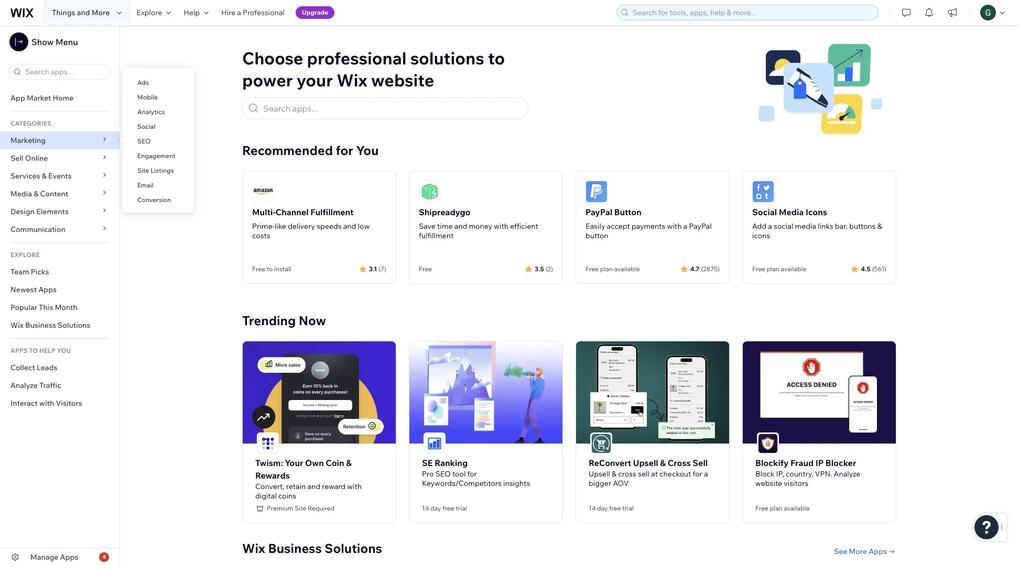 Task type: vqa. For each thing, say whether or not it's contained in the screenshot.
The And in the build your online community with groups members can share post, media files, create polls and more.
no



Task type: locate. For each thing, give the bounding box(es) containing it.
1 vertical spatial more
[[849, 547, 867, 557]]

sell
[[638, 470, 650, 479]]

social for social
[[137, 123, 156, 131]]

1 horizontal spatial solutions
[[325, 541, 382, 557]]

wix inside sidebar element
[[10, 321, 24, 330]]

site down coins on the bottom left of the page
[[295, 505, 306, 513]]

0 vertical spatial sell
[[10, 154, 23, 163]]

site inside "link"
[[137, 167, 149, 175]]

1 horizontal spatial business
[[268, 541, 322, 557]]

premium
[[267, 505, 293, 513]]

media
[[795, 222, 816, 231]]

2 vertical spatial wix
[[242, 541, 265, 557]]

14 for se
[[422, 505, 429, 513]]

1 horizontal spatial media
[[779, 207, 804, 218]]

0 vertical spatial wix
[[337, 70, 367, 91]]

paypal
[[586, 207, 612, 218], [689, 222, 712, 231]]

site up email
[[137, 167, 149, 175]]

0 vertical spatial analyze
[[10, 381, 38, 391]]

1 free from the left
[[443, 505, 454, 513]]

apps up this
[[38, 285, 57, 295]]

see more apps button
[[834, 547, 897, 557]]

show menu button
[[9, 33, 78, 51]]

0 horizontal spatial 14
[[422, 505, 429, 513]]

1 vertical spatial wix business solutions
[[242, 541, 382, 557]]

email
[[137, 181, 154, 189]]

2 14 from the left
[[589, 505, 596, 513]]

paypal up 4.7 (2875)
[[689, 222, 712, 231]]

professional
[[243, 8, 285, 17]]

0 vertical spatial business
[[25, 321, 56, 330]]

1 vertical spatial site
[[295, 505, 306, 513]]

your
[[285, 458, 303, 469]]

seo up engagement
[[137, 137, 151, 145]]

with right money
[[494, 222, 509, 231]]

and inside the multi-channel fulfillment prime-like delivery speeds and low costs
[[343, 222, 356, 231]]

design
[[10, 207, 35, 217]]

interact with visitors link
[[0, 395, 120, 413]]

0 vertical spatial site
[[137, 167, 149, 175]]

communication
[[10, 225, 67, 234]]

a inside social media icons add a social media links bar, buttons & icons
[[768, 222, 772, 231]]

apps right manage
[[60, 553, 78, 563]]

1 horizontal spatial search apps... field
[[260, 98, 523, 119]]

available for icons
[[781, 265, 807, 273]]

day down pro
[[431, 505, 441, 513]]

visitors
[[784, 479, 809, 488]]

services & events link
[[0, 167, 120, 185]]

help
[[39, 347, 56, 355]]

country,
[[786, 470, 813, 479]]

seo down ranking at the left of the page
[[435, 470, 451, 479]]

with right reward
[[347, 482, 362, 492]]

with down traffic
[[39, 399, 54, 408]]

14 day free trial down keywords/competitors
[[422, 505, 467, 513]]

(2)
[[546, 265, 553, 273]]

day down bigger
[[597, 505, 608, 513]]

1 horizontal spatial to
[[488, 48, 505, 69]]

delivery
[[288, 222, 315, 231]]

free left install
[[252, 265, 265, 273]]

1 horizontal spatial upsell
[[633, 458, 658, 469]]

plan down button
[[600, 265, 613, 273]]

a inside reconvert upsell & cross sell upsell & cross sell at checkout for a bigger aov
[[704, 470, 708, 479]]

solutions
[[58, 321, 91, 330], [325, 541, 382, 557]]

trial down keywords/competitors
[[456, 505, 467, 513]]

0 horizontal spatial sell
[[10, 154, 23, 163]]

blockify fraud ip blocker poster image
[[743, 342, 896, 444]]

0 horizontal spatial media
[[10, 189, 32, 199]]

sidebar element
[[0, 25, 120, 567]]

ads
[[137, 79, 149, 87]]

wix business solutions down required
[[242, 541, 382, 557]]

and right time
[[454, 222, 467, 231]]

14 day free trial for reconvert
[[589, 505, 634, 513]]

interact
[[10, 399, 38, 408]]

14 day free trial down aov
[[589, 505, 634, 513]]

for right tool
[[467, 470, 477, 479]]

prime-
[[252, 222, 275, 231]]

social up add
[[752, 207, 777, 218]]

free plan available down icons
[[752, 265, 807, 273]]

1 vertical spatial business
[[268, 541, 322, 557]]

free for social media icons
[[752, 265, 765, 273]]

0 vertical spatial to
[[488, 48, 505, 69]]

show menu
[[31, 37, 78, 47]]

plan down icons
[[767, 265, 780, 273]]

solutions down month
[[58, 321, 91, 330]]

(2875)
[[701, 265, 720, 273]]

apps for newest apps
[[38, 285, 57, 295]]

upgrade button
[[296, 6, 335, 19]]

0 horizontal spatial social
[[137, 123, 156, 131]]

0 horizontal spatial day
[[431, 505, 441, 513]]

0 horizontal spatial wix
[[10, 321, 24, 330]]

blockify fraud ip blocker icon image
[[758, 434, 778, 454]]

collect
[[10, 363, 35, 373]]

communication link
[[0, 221, 120, 239]]

wix inside choose professional solutions to power your wix website
[[337, 70, 367, 91]]

to right solutions
[[488, 48, 505, 69]]

free for reconvert
[[609, 505, 621, 513]]

power
[[242, 70, 293, 91]]

0 vertical spatial website
[[371, 70, 434, 91]]

free down aov
[[609, 505, 621, 513]]

to left install
[[267, 265, 273, 273]]

1 horizontal spatial trial
[[622, 505, 634, 513]]

1 horizontal spatial 14 day free trial
[[589, 505, 634, 513]]

reconvert upsell & cross sell poster image
[[576, 342, 729, 444]]

a right hire
[[237, 8, 241, 17]]

1 horizontal spatial 14
[[589, 505, 596, 513]]

& inside twism: your own coin & rewards convert, retain and reward with digital coins
[[346, 458, 352, 469]]

0 horizontal spatial for
[[336, 143, 353, 158]]

1 vertical spatial media
[[779, 207, 804, 218]]

free down button
[[586, 265, 599, 273]]

1 horizontal spatial social
[[752, 207, 777, 218]]

2 14 day free trial from the left
[[589, 505, 634, 513]]

free down icons
[[752, 265, 765, 273]]

search apps... field down choose professional solutions to power your wix website
[[260, 98, 523, 119]]

4.5
[[861, 265, 871, 273]]

1 horizontal spatial wix business solutions
[[242, 541, 382, 557]]

day for reconvert
[[597, 505, 608, 513]]

0 horizontal spatial solutions
[[58, 321, 91, 330]]

to
[[488, 48, 505, 69], [267, 265, 273, 273]]

Search apps... field
[[22, 64, 107, 79], [260, 98, 523, 119]]

business down premium site required
[[268, 541, 322, 557]]

analyze down blocker
[[834, 470, 861, 479]]

1 vertical spatial website
[[756, 479, 782, 488]]

plan for icons
[[767, 265, 780, 273]]

for left you
[[336, 143, 353, 158]]

2 horizontal spatial for
[[693, 470, 702, 479]]

1 horizontal spatial day
[[597, 505, 608, 513]]

more right things at left top
[[92, 8, 110, 17]]

at
[[651, 470, 658, 479]]

digital
[[255, 492, 277, 501]]

14 down bigger
[[589, 505, 596, 513]]

analyze
[[10, 381, 38, 391], [834, 470, 861, 479]]

1 horizontal spatial analyze
[[834, 470, 861, 479]]

ads link
[[123, 74, 194, 92]]

picks
[[31, 267, 49, 277]]

coins
[[278, 492, 296, 501]]

upsell up sell
[[633, 458, 658, 469]]

things
[[52, 8, 75, 17]]

a right checkout
[[704, 470, 708, 479]]

trial for upsell
[[622, 505, 634, 513]]

0 horizontal spatial upsell
[[589, 470, 610, 479]]

social
[[774, 222, 793, 231]]

to
[[29, 347, 38, 355]]

now
[[299, 313, 326, 329]]

website inside choose professional solutions to power your wix website
[[371, 70, 434, 91]]

0 horizontal spatial free
[[443, 505, 454, 513]]

save
[[419, 222, 436, 231]]

collect leads link
[[0, 359, 120, 377]]

business
[[25, 321, 56, 330], [268, 541, 322, 557]]

1 14 day free trial from the left
[[422, 505, 467, 513]]

2 free from the left
[[609, 505, 621, 513]]

search apps... field up home
[[22, 64, 107, 79]]

business down popular this month
[[25, 321, 56, 330]]

media
[[10, 189, 32, 199], [779, 207, 804, 218]]

0 vertical spatial social
[[137, 123, 156, 131]]

sell
[[10, 154, 23, 163], [693, 458, 708, 469]]

analytics link
[[123, 103, 194, 121]]

1 trial from the left
[[456, 505, 467, 513]]

for right checkout
[[693, 470, 702, 479]]

with right payments
[[667, 222, 682, 231]]

to inside choose professional solutions to power your wix website
[[488, 48, 505, 69]]

with inside paypal button easily accept payments with a paypal button
[[667, 222, 682, 231]]

listings
[[151, 167, 174, 175]]

0 horizontal spatial 14 day free trial
[[422, 505, 467, 513]]

keywords/competitors
[[422, 479, 502, 488]]

1 vertical spatial to
[[267, 265, 273, 273]]

a right payments
[[683, 222, 687, 231]]

free
[[443, 505, 454, 513], [609, 505, 621, 513]]

3.1 (7)
[[369, 265, 386, 273]]

sell left online
[[10, 154, 23, 163]]

1 day from the left
[[431, 505, 441, 513]]

analyze up the interact
[[10, 381, 38, 391]]

team picks link
[[0, 263, 120, 281]]

0 vertical spatial seo
[[137, 137, 151, 145]]

and
[[77, 8, 90, 17], [343, 222, 356, 231], [454, 222, 467, 231], [307, 482, 320, 492]]

1 vertical spatial social
[[752, 207, 777, 218]]

like
[[275, 222, 286, 231]]

0 vertical spatial solutions
[[58, 321, 91, 330]]

apps right see
[[869, 547, 887, 557]]

1 vertical spatial upsell
[[589, 470, 610, 479]]

social inside social media icons add a social media links bar, buttons & icons
[[752, 207, 777, 218]]

and left low
[[343, 222, 356, 231]]

with inside shipreadygo save time and money with efficient fulfillment
[[494, 222, 509, 231]]

analyze inside blockify fraud ip blocker block ip, country, vpn. analyze website visitors
[[834, 470, 861, 479]]

a inside hire a professional link
[[237, 8, 241, 17]]

sell right cross
[[693, 458, 708, 469]]

0 vertical spatial search apps... field
[[22, 64, 107, 79]]

1 vertical spatial seo
[[435, 470, 451, 479]]

multi-channel fulfillment logo image
[[252, 181, 274, 203]]

media up social
[[779, 207, 804, 218]]

social down analytics
[[137, 123, 156, 131]]

1 vertical spatial analyze
[[834, 470, 861, 479]]

1 horizontal spatial apps
[[60, 553, 78, 563]]

seo inside se ranking pro seo tool for keywords/competitors insights
[[435, 470, 451, 479]]

sell inside sidebar element
[[10, 154, 23, 163]]

reconvert upsell & cross sell icon image
[[591, 434, 611, 454]]

4.7 (2875)
[[690, 265, 720, 273]]

manage
[[30, 553, 58, 563]]

free plan available down button
[[586, 265, 640, 273]]

0 vertical spatial more
[[92, 8, 110, 17]]

apps
[[10, 347, 28, 355]]

media up design
[[10, 189, 32, 199]]

a
[[237, 8, 241, 17], [683, 222, 687, 231], [768, 222, 772, 231], [704, 470, 708, 479]]

media inside media & content link
[[10, 189, 32, 199]]

0 horizontal spatial trial
[[456, 505, 467, 513]]

blocker
[[826, 458, 856, 469]]

a right add
[[768, 222, 772, 231]]

0 horizontal spatial website
[[371, 70, 434, 91]]

1 horizontal spatial seo
[[435, 470, 451, 479]]

popular this month
[[10, 303, 78, 312]]

with
[[494, 222, 509, 231], [667, 222, 682, 231], [39, 399, 54, 408], [347, 482, 362, 492]]

upgrade
[[302, 8, 328, 16]]

0 horizontal spatial wix business solutions
[[10, 321, 91, 330]]

analyze traffic link
[[0, 377, 120, 395]]

day
[[431, 505, 441, 513], [597, 505, 608, 513]]

more right see
[[849, 547, 867, 557]]

see
[[834, 547, 847, 557]]

social media icons add a social media links bar, buttons & icons
[[752, 207, 882, 241]]

reconvert upsell & cross sell upsell & cross sell at checkout for a bigger aov
[[589, 458, 708, 488]]

website down solutions
[[371, 70, 434, 91]]

costs
[[252, 231, 270, 241]]

3.1
[[369, 265, 377, 273]]

trial
[[456, 505, 467, 513], [622, 505, 634, 513]]

1 horizontal spatial sell
[[693, 458, 708, 469]]

website down blockify
[[756, 479, 782, 488]]

solutions down required
[[325, 541, 382, 557]]

1 horizontal spatial free
[[609, 505, 621, 513]]

0 vertical spatial wix business solutions
[[10, 321, 91, 330]]

& right coin
[[346, 458, 352, 469]]

for inside reconvert upsell & cross sell upsell & cross sell at checkout for a bigger aov
[[693, 470, 702, 479]]

mobile
[[137, 93, 158, 101]]

0 horizontal spatial business
[[25, 321, 56, 330]]

leads
[[37, 363, 57, 373]]

and right retain
[[307, 482, 320, 492]]

trial down aov
[[622, 505, 634, 513]]

0 horizontal spatial apps
[[38, 285, 57, 295]]

1 vertical spatial wix
[[10, 321, 24, 330]]

for inside se ranking pro seo tool for keywords/competitors insights
[[467, 470, 477, 479]]

1 horizontal spatial paypal
[[689, 222, 712, 231]]

2 horizontal spatial apps
[[869, 547, 887, 557]]

0 horizontal spatial search apps... field
[[22, 64, 107, 79]]

paypal up easily
[[586, 207, 612, 218]]

available down social
[[781, 265, 807, 273]]

free down keywords/competitors
[[443, 505, 454, 513]]

free plan available for easily
[[586, 265, 640, 273]]

0 horizontal spatial more
[[92, 8, 110, 17]]

fulfillment
[[311, 207, 354, 218]]

2 horizontal spatial wix
[[337, 70, 367, 91]]

1 14 from the left
[[422, 505, 429, 513]]

available down 'accept'
[[614, 265, 640, 273]]

1 horizontal spatial for
[[467, 470, 477, 479]]

14 down pro
[[422, 505, 429, 513]]

sell online
[[10, 154, 48, 163]]

apps
[[38, 285, 57, 295], [869, 547, 887, 557], [60, 553, 78, 563]]

1 vertical spatial sell
[[693, 458, 708, 469]]

free plan available for icons
[[752, 265, 807, 273]]

0 horizontal spatial site
[[137, 167, 149, 175]]

buttons
[[849, 222, 876, 231]]

cross
[[668, 458, 691, 469]]

payments
[[632, 222, 666, 231]]

app
[[10, 93, 25, 103]]

& left content
[[34, 189, 38, 199]]

sell inside reconvert upsell & cross sell upsell & cross sell at checkout for a bigger aov
[[693, 458, 708, 469]]

twism: your own coin & rewards poster image
[[243, 342, 396, 444]]

1 horizontal spatial website
[[756, 479, 782, 488]]

0 vertical spatial paypal
[[586, 207, 612, 218]]

upsell down reconvert
[[589, 470, 610, 479]]

0 horizontal spatial analyze
[[10, 381, 38, 391]]

media & content link
[[0, 185, 120, 203]]

1 horizontal spatial wix
[[242, 541, 265, 557]]

& right buttons
[[878, 222, 882, 231]]

0 vertical spatial media
[[10, 189, 32, 199]]

free for se
[[443, 505, 454, 513]]

14 day free trial
[[422, 505, 467, 513], [589, 505, 634, 513]]

newest
[[10, 285, 37, 295]]

2 trial from the left
[[622, 505, 634, 513]]

and right things at left top
[[77, 8, 90, 17]]

2 day from the left
[[597, 505, 608, 513]]

wix business solutions down this
[[10, 321, 91, 330]]



Task type: describe. For each thing, give the bounding box(es) containing it.
& down reconvert
[[612, 470, 617, 479]]

(561)
[[872, 265, 887, 273]]

with inside sidebar element
[[39, 399, 54, 408]]

events
[[48, 171, 72, 181]]

14 for reconvert
[[589, 505, 596, 513]]

see more apps
[[834, 547, 887, 557]]

website inside blockify fraud ip blocker block ip, country, vpn. analyze website visitors
[[756, 479, 782, 488]]

market
[[27, 93, 51, 103]]

blockify
[[756, 458, 789, 469]]

conversion
[[137, 196, 171, 204]]

Search for tools, apps, help & more... field
[[630, 5, 875, 20]]

and inside twism: your own coin & rewards convert, retain and reward with digital coins
[[307, 482, 320, 492]]

business inside sidebar element
[[25, 321, 56, 330]]

easily
[[586, 222, 605, 231]]

1 vertical spatial paypal
[[689, 222, 712, 231]]

1 horizontal spatial site
[[295, 505, 306, 513]]

reconvert
[[589, 458, 631, 469]]

team
[[10, 267, 29, 277]]

apps for manage apps
[[60, 553, 78, 563]]

button
[[614, 207, 642, 218]]

analyze inside sidebar element
[[10, 381, 38, 391]]

wix business solutions inside sidebar element
[[10, 321, 91, 330]]

twism: your own coin & rewards icon image
[[258, 434, 278, 454]]

vpn.
[[815, 470, 832, 479]]

and inside shipreadygo save time and money with efficient fulfillment
[[454, 222, 467, 231]]

day for se
[[431, 505, 441, 513]]

apps to help you
[[10, 347, 71, 355]]

speeds
[[317, 222, 342, 231]]

4
[[102, 554, 106, 561]]

categories
[[10, 120, 51, 127]]

ranking
[[435, 458, 468, 469]]

0 horizontal spatial to
[[267, 265, 273, 273]]

free plan available down "visitors"
[[756, 505, 810, 513]]

1 horizontal spatial more
[[849, 547, 867, 557]]

help button
[[177, 0, 215, 25]]

1 vertical spatial search apps... field
[[260, 98, 523, 119]]

fraud
[[791, 458, 814, 469]]

with inside twism: your own coin & rewards convert, retain and reward with digital coins
[[347, 482, 362, 492]]

content
[[40, 189, 68, 199]]

paypal button logo image
[[586, 181, 608, 203]]

multi-channel fulfillment prime-like delivery speeds and low costs
[[252, 207, 370, 241]]

paypal button easily accept payments with a paypal button
[[586, 207, 712, 241]]

3.5
[[535, 265, 544, 273]]

hire a professional link
[[215, 0, 291, 25]]

se ranking pro seo tool for keywords/competitors insights
[[422, 458, 530, 488]]

wix business solutions link
[[0, 317, 120, 335]]

interact with visitors
[[10, 399, 82, 408]]

trending
[[242, 313, 296, 329]]

elements
[[36, 207, 69, 217]]

choose professional solutions to power your wix website
[[242, 48, 505, 91]]

marketing
[[10, 136, 46, 145]]

pro
[[422, 470, 434, 479]]

efficient
[[510, 222, 538, 231]]

& inside social media icons add a social media links bar, buttons & icons
[[878, 222, 882, 231]]

& left cross
[[660, 458, 666, 469]]

coin
[[326, 458, 344, 469]]

1 vertical spatial solutions
[[325, 541, 382, 557]]

solutions inside sidebar element
[[58, 321, 91, 330]]

you
[[57, 347, 71, 355]]

free down block
[[756, 505, 769, 513]]

conversion link
[[123, 191, 194, 209]]

marketing link
[[0, 132, 120, 149]]

tool
[[452, 470, 466, 479]]

services
[[10, 171, 40, 181]]

icons
[[752, 231, 770, 241]]

shipreadygo logo image
[[419, 181, 441, 203]]

recommended
[[242, 143, 333, 158]]

plan down ip,
[[770, 505, 783, 513]]

search apps... field inside sidebar element
[[22, 64, 107, 79]]

collect leads
[[10, 363, 57, 373]]

explore
[[136, 8, 162, 17]]

trial for ranking
[[456, 505, 467, 513]]

things and more
[[52, 8, 110, 17]]

free down fulfillment
[[419, 265, 432, 273]]

rewards
[[255, 471, 290, 481]]

available for easily
[[614, 265, 640, 273]]

shipreadygo save time and money with efficient fulfillment
[[419, 207, 538, 241]]

your
[[297, 70, 333, 91]]

site listings link
[[123, 162, 194, 180]]

design elements link
[[0, 203, 120, 221]]

a inside paypal button easily accept payments with a paypal button
[[683, 222, 687, 231]]

4.5 (561)
[[861, 265, 887, 273]]

social media icons logo image
[[752, 181, 774, 203]]

media inside social media icons add a social media links bar, buttons & icons
[[779, 207, 804, 218]]

links
[[818, 222, 833, 231]]

block
[[756, 470, 775, 479]]

low
[[358, 222, 370, 231]]

& left the events
[[42, 171, 47, 181]]

traffic
[[39, 381, 61, 391]]

home
[[53, 93, 74, 103]]

available down "visitors"
[[784, 505, 810, 513]]

social for social media icons add a social media links bar, buttons & icons
[[752, 207, 777, 218]]

0 horizontal spatial paypal
[[586, 207, 612, 218]]

0 vertical spatial upsell
[[633, 458, 658, 469]]

app market home
[[10, 93, 74, 103]]

blockify fraud ip blocker block ip, country, vpn. analyze website visitors
[[756, 458, 861, 488]]

app market home link
[[0, 89, 120, 107]]

time
[[437, 222, 453, 231]]

newest apps link
[[0, 281, 120, 299]]

install
[[274, 265, 291, 273]]

accept
[[607, 222, 630, 231]]

shipreadygo
[[419, 207, 471, 218]]

team picks
[[10, 267, 49, 277]]

0 horizontal spatial seo
[[137, 137, 151, 145]]

free for multi-channel fulfillment
[[252, 265, 265, 273]]

free for paypal button
[[586, 265, 599, 273]]

multi-
[[252, 207, 276, 218]]

engagement link
[[123, 147, 194, 165]]

3.5 (2)
[[535, 265, 553, 273]]

add
[[752, 222, 767, 231]]

design elements
[[10, 207, 69, 217]]

button
[[586, 231, 609, 241]]

se ranking poster image
[[409, 342, 563, 444]]

plan for easily
[[600, 265, 613, 273]]

manage apps
[[30, 553, 78, 563]]

choose
[[242, 48, 303, 69]]

engagement
[[137, 152, 175, 160]]

analyze traffic
[[10, 381, 61, 391]]

bar,
[[835, 222, 848, 231]]

cross
[[618, 470, 636, 479]]

checkout
[[660, 470, 691, 479]]

site listings
[[137, 167, 174, 175]]

menu
[[56, 37, 78, 47]]

se ranking icon image
[[425, 434, 445, 454]]

14 day free trial for se
[[422, 505, 467, 513]]

newest apps
[[10, 285, 57, 295]]



